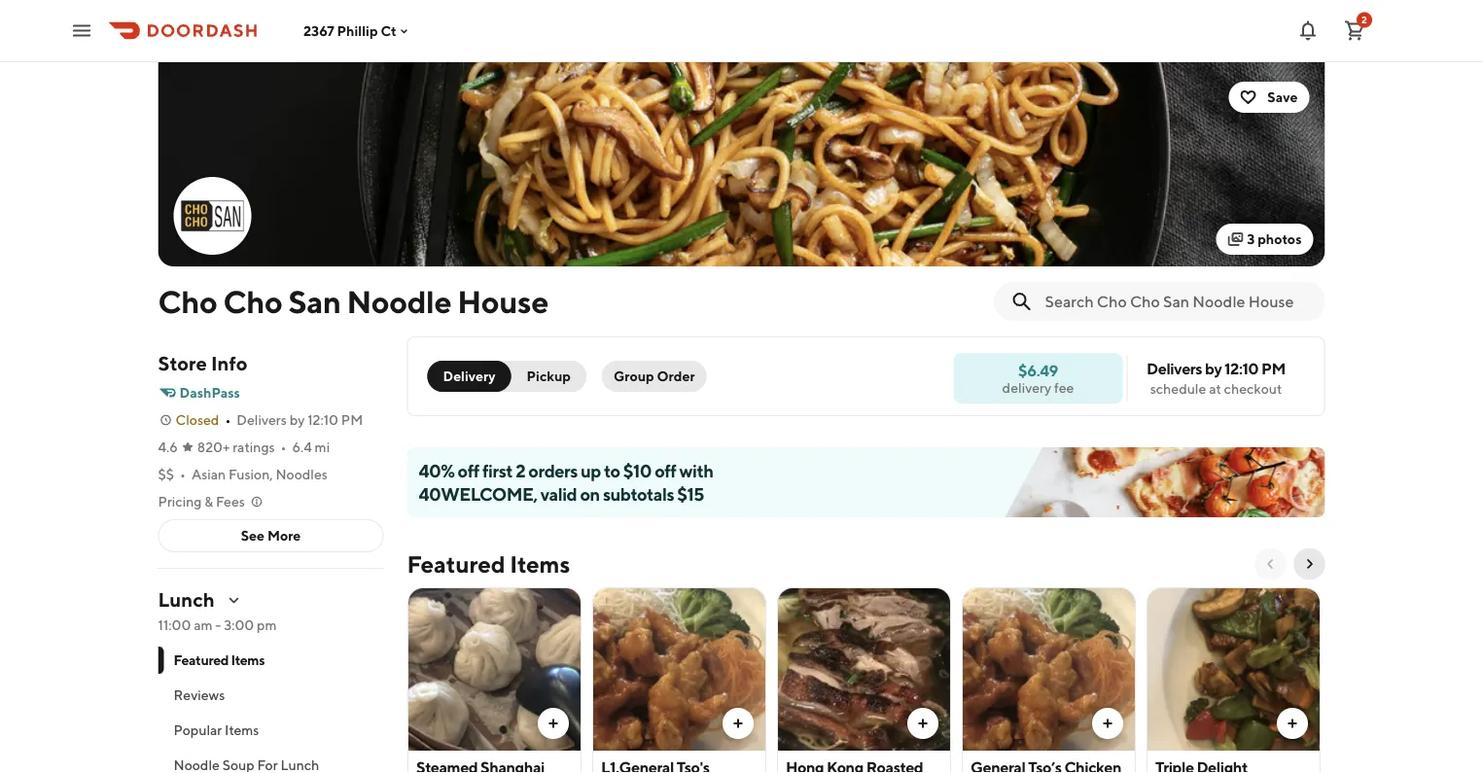Task type: locate. For each thing, give the bounding box(es) containing it.
1 horizontal spatial off
[[655, 460, 676, 481]]

delivers by 12:10 pm schedule at checkout
[[1147, 359, 1286, 397]]

off
[[458, 460, 479, 481], [655, 460, 676, 481]]

$$
[[158, 466, 174, 482]]

3
[[1247, 231, 1255, 247]]

1 vertical spatial items
[[231, 652, 265, 668]]

group order
[[614, 368, 695, 384]]

2 vertical spatial items
[[225, 722, 259, 738]]

by
[[1205, 359, 1222, 378], [289, 412, 305, 428]]

off right $10
[[655, 460, 676, 481]]

0 vertical spatial pm
[[1261, 359, 1286, 378]]

0 horizontal spatial featured items
[[174, 652, 265, 668]]

items down valid
[[510, 550, 570, 578]]

add item to cart image for hong kong roasted duck noodle image
[[915, 716, 930, 731]]

0 horizontal spatial add item to cart image
[[915, 716, 930, 731]]

•
[[225, 412, 231, 428], [281, 439, 286, 455], [180, 466, 186, 482]]

1 vertical spatial pm
[[341, 412, 363, 428]]

1 vertical spatial 12:10
[[307, 412, 338, 428]]

40%
[[419, 460, 455, 481]]

0 horizontal spatial 2
[[516, 460, 525, 481]]

0 vertical spatial items
[[510, 550, 570, 578]]

40welcome,
[[419, 483, 537, 504]]

pricing
[[158, 494, 202, 510]]

hong kong roasted duck noodle image
[[778, 587, 950, 751]]

off up 40welcome,
[[458, 460, 479, 481]]

photos
[[1258, 231, 1302, 247]]

3 photos
[[1247, 231, 1302, 247]]

• right the $$
[[180, 466, 186, 482]]

3:00
[[224, 617, 254, 633]]

1 horizontal spatial add item to cart image
[[1099, 716, 1115, 731]]

with
[[679, 460, 713, 481]]

delivers up schedule
[[1147, 359, 1202, 378]]

1 cho from the left
[[158, 283, 217, 319]]

up
[[581, 460, 601, 481]]

11:00
[[158, 617, 191, 633]]

11:00 am - 3:00 pm
[[158, 617, 277, 633]]

store info
[[158, 352, 248, 375]]

1 horizontal spatial 12:10
[[1225, 359, 1259, 378]]

1 vertical spatial featured items
[[174, 652, 265, 668]]

lunch
[[158, 588, 215, 611]]

1 horizontal spatial pm
[[1261, 359, 1286, 378]]

2 add item to cart image from the left
[[730, 716, 745, 731]]

2 items, open order cart image
[[1343, 19, 1366, 42]]

add item to cart image
[[915, 716, 930, 731], [1099, 716, 1115, 731]]

0 horizontal spatial cho
[[158, 283, 217, 319]]

4.6
[[158, 439, 178, 455]]

12:10 inside delivers by 12:10 pm schedule at checkout
[[1225, 359, 1259, 378]]

phillip
[[337, 23, 378, 39]]

popular items button
[[158, 713, 384, 748]]

next button of carousel image
[[1302, 556, 1317, 572]]

featured items
[[407, 550, 570, 578], [174, 652, 265, 668]]

2 right notification bell image
[[1362, 14, 1367, 25]]

1 horizontal spatial featured
[[407, 550, 505, 578]]

0 vertical spatial by
[[1205, 359, 1222, 378]]

0 horizontal spatial by
[[289, 412, 305, 428]]

by up the at
[[1205, 359, 1222, 378]]

2 horizontal spatial •
[[281, 439, 286, 455]]

subtotals
[[603, 483, 674, 504]]

0 vertical spatial •
[[225, 412, 231, 428]]

noodles
[[276, 466, 328, 482]]

12:10
[[1225, 359, 1259, 378], [307, 412, 338, 428]]

items
[[510, 550, 570, 578], [231, 652, 265, 668], [225, 722, 259, 738]]

2 horizontal spatial add item to cart image
[[1284, 716, 1300, 731]]

popular items
[[174, 722, 259, 738]]

on
[[580, 483, 600, 504]]

0 horizontal spatial off
[[458, 460, 479, 481]]

1 vertical spatial 2
[[516, 460, 525, 481]]

2367
[[303, 23, 334, 39]]

12:10 up checkout in the right of the page
[[1225, 359, 1259, 378]]

triple delight image
[[1147, 587, 1319, 751]]

0 horizontal spatial delivers
[[237, 412, 287, 428]]

$$ • asian fusion, noodles
[[158, 466, 328, 482]]

see more button
[[159, 520, 383, 551]]

add item to cart image for steamed shanghai bun (6 pieces) image
[[545, 716, 561, 731]]

steamed shanghai bun (6 pieces) image
[[408, 587, 580, 751]]

2367 phillip ct
[[303, 23, 396, 39]]

$10
[[623, 460, 652, 481]]

cho left san
[[223, 283, 282, 319]]

items inside button
[[225, 722, 259, 738]]

0 horizontal spatial pm
[[341, 412, 363, 428]]

1 horizontal spatial by
[[1205, 359, 1222, 378]]

add item to cart image for l1.general  tso's chicken image
[[730, 716, 745, 731]]

featured items down the -
[[174, 652, 265, 668]]

6.4
[[292, 439, 312, 455]]

orders
[[528, 460, 578, 481]]

cho up store
[[158, 283, 217, 319]]

delivers up 'ratings'
[[237, 412, 287, 428]]

by up 6.4
[[289, 412, 305, 428]]

1 horizontal spatial add item to cart image
[[730, 716, 745, 731]]

items down 3:00
[[231, 652, 265, 668]]

1 vertical spatial by
[[289, 412, 305, 428]]

0 vertical spatial featured
[[407, 550, 505, 578]]

featured up reviews
[[174, 652, 229, 668]]

1 vertical spatial •
[[281, 439, 286, 455]]

pickup
[[527, 368, 571, 384]]

1 add item to cart image from the left
[[545, 716, 561, 731]]

pm
[[1261, 359, 1286, 378], [341, 412, 363, 428]]

• right closed
[[225, 412, 231, 428]]

0 vertical spatial featured items
[[407, 550, 570, 578]]

• delivers by 12:10 pm
[[225, 412, 363, 428]]

reviews button
[[158, 678, 384, 713]]

1 horizontal spatial delivers
[[1147, 359, 1202, 378]]

cho
[[158, 283, 217, 319], [223, 283, 282, 319]]

group order button
[[602, 361, 707, 392]]

2 vertical spatial •
[[180, 466, 186, 482]]

12:10 up the mi
[[307, 412, 338, 428]]

0 horizontal spatial add item to cart image
[[545, 716, 561, 731]]

featured items heading
[[407, 549, 570, 580]]

cho cho san noodle house
[[158, 283, 548, 319]]

add item to cart image
[[545, 716, 561, 731], [730, 716, 745, 731], [1284, 716, 1300, 731]]

0 horizontal spatial featured
[[174, 652, 229, 668]]

0 vertical spatial 12:10
[[1225, 359, 1259, 378]]

1 off from the left
[[458, 460, 479, 481]]

pricing & fees
[[158, 494, 245, 510]]

• left 6.4
[[281, 439, 286, 455]]

1 add item to cart image from the left
[[915, 716, 930, 731]]

delivers
[[1147, 359, 1202, 378], [237, 412, 287, 428]]

&
[[204, 494, 213, 510]]

items right 'popular'
[[225, 722, 259, 738]]

1 horizontal spatial cho
[[223, 283, 282, 319]]

fusion,
[[229, 466, 273, 482]]

0 vertical spatial delivers
[[1147, 359, 1202, 378]]

delivery
[[1002, 379, 1051, 395]]

pm
[[257, 617, 277, 633]]

featured down 40welcome,
[[407, 550, 505, 578]]

san
[[288, 283, 341, 319]]

featured inside heading
[[407, 550, 505, 578]]

delivers inside delivers by 12:10 pm schedule at checkout
[[1147, 359, 1202, 378]]

1 horizontal spatial •
[[225, 412, 231, 428]]

ratings
[[233, 439, 275, 455]]

house
[[457, 283, 548, 319]]

delivery
[[443, 368, 496, 384]]

1 horizontal spatial 2
[[1362, 14, 1367, 25]]

schedule
[[1150, 381, 1206, 397]]

-
[[215, 617, 221, 633]]

0 vertical spatial 2
[[1362, 14, 1367, 25]]

order
[[657, 368, 695, 384]]

featured items down 40welcome,
[[407, 550, 570, 578]]

see more
[[241, 528, 301, 544]]

2 right first
[[516, 460, 525, 481]]

previous button of carousel image
[[1263, 556, 1278, 572]]

fee
[[1054, 379, 1074, 395]]

cho cho san noodle house image
[[158, 62, 1325, 266], [176, 179, 249, 253]]

featured
[[407, 550, 505, 578], [174, 652, 229, 668]]

6.4 mi
[[292, 439, 330, 455]]

checkout
[[1224, 381, 1282, 397]]

3 add item to cart image from the left
[[1284, 716, 1300, 731]]

popular
[[174, 722, 222, 738]]

2
[[1362, 14, 1367, 25], [516, 460, 525, 481]]

2 add item to cart image from the left
[[1099, 716, 1115, 731]]



Task type: describe. For each thing, give the bounding box(es) containing it.
order methods option group
[[427, 361, 586, 392]]

820+
[[197, 439, 230, 455]]

40% off first 2 orders up to $10 off with 40welcome, valid on subtotals $15
[[419, 460, 713, 504]]

group
[[614, 368, 654, 384]]

3 photos button
[[1216, 224, 1313, 255]]

add item to cart image for triple delight image
[[1284, 716, 1300, 731]]

2 button
[[1335, 11, 1374, 50]]

$15
[[677, 483, 704, 504]]

first
[[482, 460, 513, 481]]

open menu image
[[70, 19, 93, 42]]

2 cho from the left
[[223, 283, 282, 319]]

Pickup radio
[[499, 361, 586, 392]]

2367 phillip ct button
[[303, 23, 412, 39]]

am
[[194, 617, 213, 633]]

fees
[[216, 494, 245, 510]]

0 horizontal spatial 12:10
[[307, 412, 338, 428]]

store
[[158, 352, 207, 375]]

2 inside 'button'
[[1362, 14, 1367, 25]]

0 horizontal spatial •
[[180, 466, 186, 482]]

1 vertical spatial delivers
[[237, 412, 287, 428]]

l1.general  tso's chicken image
[[593, 587, 765, 751]]

info
[[211, 352, 248, 375]]

mi
[[315, 439, 330, 455]]

dashpass
[[179, 385, 240, 401]]

asian
[[191, 466, 226, 482]]

at
[[1209, 381, 1221, 397]]

2 inside 40% off first 2 orders up to $10 off with 40welcome, valid on subtotals $15
[[516, 460, 525, 481]]

820+ ratings •
[[197, 439, 286, 455]]

1 horizontal spatial featured items
[[407, 550, 570, 578]]

menus image
[[226, 592, 242, 608]]

to
[[604, 460, 620, 481]]

1 vertical spatial featured
[[174, 652, 229, 668]]

valid
[[540, 483, 577, 504]]

see
[[241, 528, 265, 544]]

$6.49
[[1018, 361, 1058, 379]]

items inside heading
[[510, 550, 570, 578]]

noodle
[[347, 283, 451, 319]]

ct
[[381, 23, 396, 39]]

pm inside delivers by 12:10 pm schedule at checkout
[[1261, 359, 1286, 378]]

add item to cart image for general tso's chicken image
[[1099, 716, 1115, 731]]

closed
[[176, 412, 219, 428]]

Item Search search field
[[1045, 291, 1310, 312]]

general tso's chicken image
[[962, 587, 1134, 751]]

Delivery radio
[[427, 361, 511, 392]]

notification bell image
[[1296, 19, 1320, 42]]

2 off from the left
[[655, 460, 676, 481]]

save
[[1268, 89, 1298, 105]]

save button
[[1229, 82, 1310, 113]]

pricing & fees button
[[158, 492, 264, 512]]

by inside delivers by 12:10 pm schedule at checkout
[[1205, 359, 1222, 378]]

$6.49 delivery fee
[[1002, 361, 1074, 395]]

reviews
[[174, 687, 225, 703]]

more
[[267, 528, 301, 544]]



Task type: vqa. For each thing, say whether or not it's contained in the screenshot.
Drinks "button"
no



